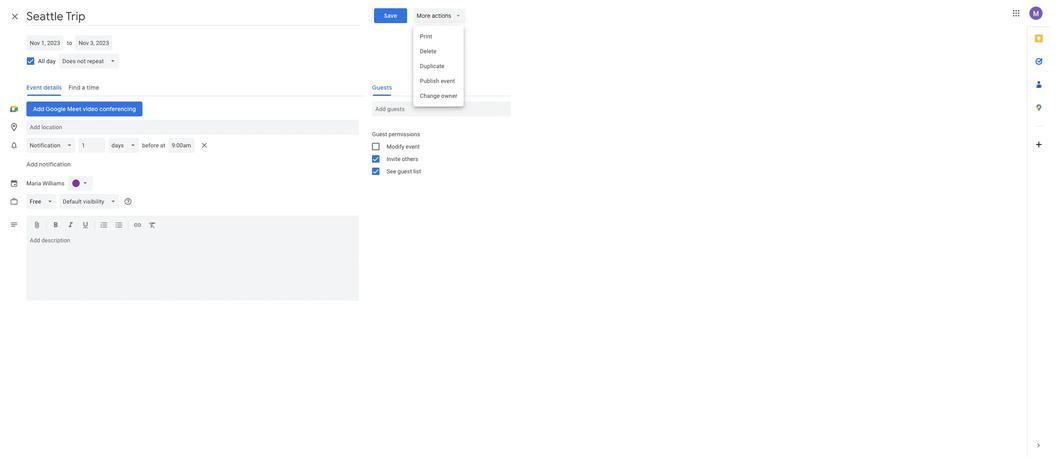 Task type: locate. For each thing, give the bounding box(es) containing it.
publish event
[[420, 78, 455, 84]]

at
[[160, 142, 165, 149]]

event inside group
[[406, 143, 420, 150]]

see guest list
[[387, 168, 421, 175]]

the day before at 9am element
[[26, 136, 211, 155]]

guest
[[372, 131, 388, 138]]

arrow_drop_down
[[455, 12, 462, 19]]

tab list
[[1028, 27, 1051, 434]]

owner
[[442, 93, 458, 99]]

add notification button
[[23, 155, 74, 174]]

before at
[[142, 142, 165, 149]]

day
[[46, 58, 56, 64]]

all day
[[38, 58, 56, 64]]

Description text field
[[26, 237, 359, 299]]

others
[[402, 156, 419, 162]]

None field
[[59, 54, 122, 69], [26, 138, 79, 153], [108, 138, 142, 153], [26, 194, 59, 209], [59, 194, 122, 209], [59, 54, 122, 69], [26, 138, 79, 153], [108, 138, 142, 153], [26, 194, 59, 209], [59, 194, 122, 209]]

event up owner
[[441, 78, 455, 84]]

event
[[441, 78, 455, 84], [406, 143, 420, 150]]

0 horizontal spatial event
[[406, 143, 420, 150]]

bold image
[[52, 221, 60, 231]]

modify
[[387, 143, 405, 150]]

1 vertical spatial event
[[406, 143, 420, 150]]

change
[[420, 93, 440, 99]]

williams
[[43, 180, 65, 187]]

delete
[[420, 48, 437, 55]]

event for publish event
[[441, 78, 455, 84]]

actions
[[432, 12, 452, 19]]

Time of day text field
[[172, 141, 191, 150]]

guest
[[398, 168, 412, 175]]

menu
[[414, 26, 464, 107]]

0 vertical spatial event
[[441, 78, 455, 84]]

change owner
[[420, 93, 458, 99]]

notification
[[39, 161, 71, 168]]

1 horizontal spatial event
[[441, 78, 455, 84]]

group
[[366, 128, 511, 178]]

numbered list image
[[100, 221, 108, 231]]

invite others
[[387, 156, 419, 162]]

save button
[[374, 8, 407, 23]]

guest permissions
[[372, 131, 421, 138]]

event up others
[[406, 143, 420, 150]]

event for modify event
[[406, 143, 420, 150]]

event inside menu
[[441, 78, 455, 84]]



Task type: describe. For each thing, give the bounding box(es) containing it.
group containing guest permissions
[[366, 128, 511, 178]]

Location text field
[[30, 120, 356, 135]]

publish
[[420, 78, 440, 84]]

menu containing print
[[414, 26, 464, 107]]

permissions
[[389, 131, 421, 138]]

bulleted list image
[[115, 221, 123, 231]]

invite
[[387, 156, 401, 162]]

underline image
[[81, 221, 90, 231]]

Title text field
[[26, 7, 361, 26]]

maria williams
[[26, 180, 65, 187]]

add notification
[[26, 161, 71, 168]]

remove formatting image
[[148, 221, 157, 231]]

insert link image
[[133, 221, 142, 231]]

Start date text field
[[30, 38, 60, 48]]

modify event
[[387, 143, 420, 150]]

all
[[38, 58, 45, 64]]

add
[[26, 161, 38, 168]]

to
[[67, 40, 72, 46]]

formatting options toolbar
[[26, 216, 359, 236]]

before
[[142, 142, 159, 149]]

duplicate
[[420, 63, 445, 69]]

see
[[387, 168, 396, 175]]

Days in advance for notification number field
[[82, 138, 102, 153]]

italic image
[[67, 221, 75, 231]]

more actions arrow_drop_down
[[417, 12, 462, 19]]

Guests text field
[[376, 102, 508, 117]]

print
[[420, 33, 433, 40]]

maria
[[26, 180, 41, 187]]

End date text field
[[79, 38, 109, 48]]

save
[[384, 12, 397, 19]]

more
[[417, 12, 431, 19]]

list
[[414, 168, 421, 175]]



Task type: vqa. For each thing, say whether or not it's contained in the screenshot.
HEADING
no



